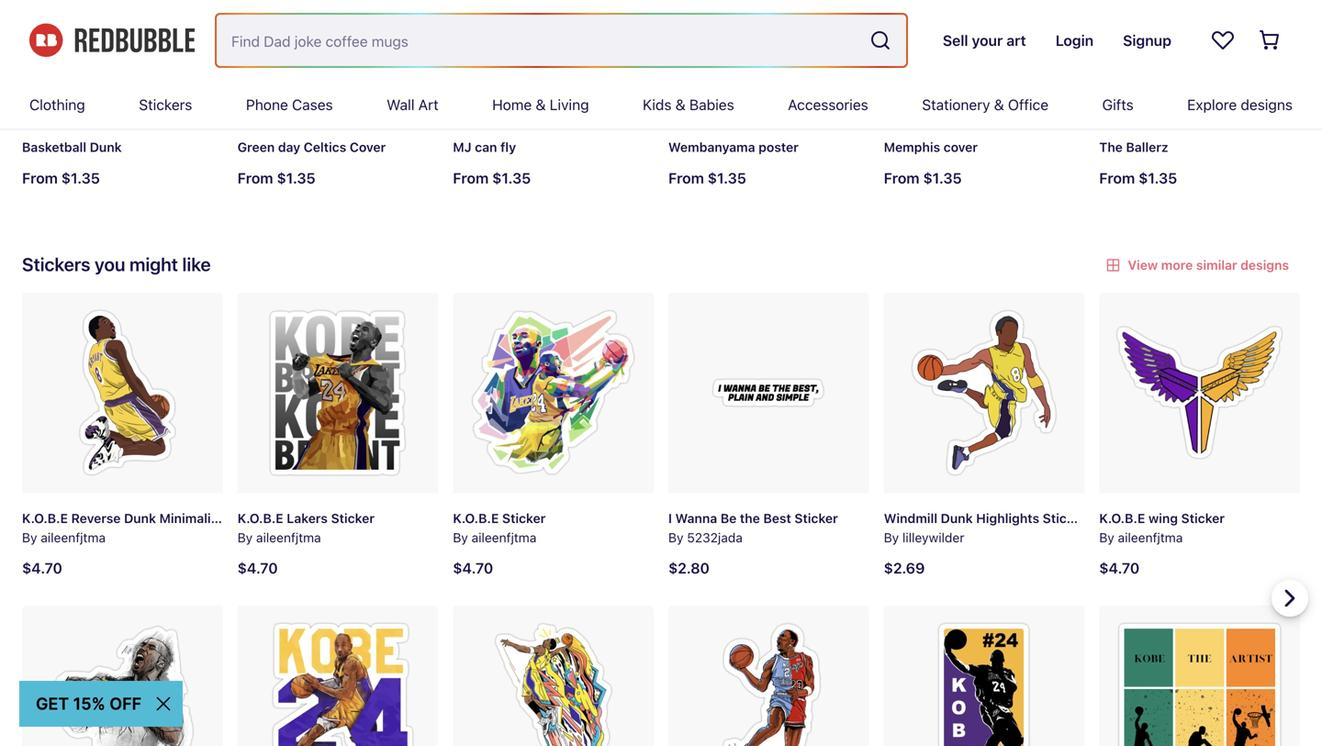Task type: vqa. For each thing, say whether or not it's contained in the screenshot.
by krissiddesigns
no



Task type: describe. For each thing, give the bounding box(es) containing it.
from $1.35 for green
[[238, 169, 316, 187]]

reverse
[[71, 511, 121, 526]]

day
[[278, 140, 301, 155]]

stationery
[[923, 96, 991, 113]]

k.o.b.e for k.o.b.e wing sticker by aileenfjtma
[[1100, 511, 1146, 526]]

sticker inside k.o.b.e wing sticker by aileenfjtma
[[1182, 511, 1226, 526]]

item preview, k.o.b.e 24 designed and sold by aileenfjtma. image
[[238, 606, 439, 747]]

stickers for stickers
[[139, 96, 192, 113]]

from $1.35 for wembanyama
[[669, 169, 747, 187]]

from for memphis
[[884, 169, 920, 187]]

by inside windmill dunk highlights sticker by lilleywilder
[[884, 530, 900, 546]]

wall art
[[387, 96, 439, 113]]

kids
[[643, 96, 672, 113]]

aileenfjtma inside k.o.b.e reverse dunk minimalist basketball sticker by aileenfjtma
[[41, 530, 106, 546]]

cover
[[350, 140, 386, 155]]

menu bar containing clothing
[[29, 81, 1293, 129]]

$4.70 for k.o.b.e sticker by aileenfjtma
[[453, 560, 494, 578]]

stationery & office link
[[923, 81, 1049, 129]]

redbubble logo image
[[29, 24, 195, 57]]

aileenfjtma inside k.o.b.e wing sticker by aileenfjtma
[[1119, 530, 1184, 546]]

stickers you might like
[[22, 253, 211, 275]]

from for basketball
[[22, 169, 58, 187]]

k.o.b.e wing sticker by aileenfjtma
[[1100, 511, 1226, 546]]

art
[[419, 96, 439, 113]]

the
[[1100, 140, 1123, 155]]

cases
[[292, 96, 333, 113]]

item preview, k.o.b.e lakers designed and sold by aileenfjtma. image
[[238, 293, 439, 494]]

stickers link
[[139, 81, 192, 129]]

$4.70 for k.o.b.e lakers sticker by aileenfjtma
[[238, 560, 278, 578]]

$4.70 for k.o.b.e wing sticker by aileenfjtma
[[1100, 560, 1140, 578]]

wing
[[1149, 511, 1179, 526]]

fly
[[501, 140, 516, 155]]

item preview, kobe the artist designed and sold by kiwiandpoppy. image
[[1100, 606, 1301, 747]]

by inside k.o.b.e sticker by aileenfjtma
[[453, 530, 468, 546]]

k.o.b.e reverse dunk minimalist basketball sticker by aileenfjtma
[[22, 511, 337, 546]]

i wanna be the best sticker by 5232jada
[[669, 511, 839, 546]]

clothing
[[29, 96, 85, 113]]

by inside k.o.b.e reverse dunk minimalist basketball sticker by aileenfjtma
[[22, 530, 37, 546]]

$1.35 for ballerz
[[1139, 169, 1178, 187]]

windmill
[[884, 511, 938, 526]]

wembanyama poster
[[669, 140, 799, 155]]

ballerz
[[1127, 140, 1169, 155]]

dunk for windmill dunk highlights sticker by lilleywilder
[[941, 511, 973, 526]]

item preview, green day celtics cover designed and sold by factorenque. image
[[238, 0, 439, 122]]

k.o.b.e for k.o.b.e sticker by aileenfjtma
[[453, 511, 499, 526]]

highlights
[[977, 511, 1040, 526]]

item preview, memphis cover designed and sold by factorenque. image
[[884, 0, 1085, 122]]

by inside k.o.b.e lakers sticker by aileenfjtma
[[238, 530, 253, 546]]

lakers
[[287, 511, 328, 526]]

mj can fly
[[453, 140, 516, 155]]

$1.35 for cover
[[924, 169, 962, 187]]

phone cases
[[246, 96, 333, 113]]

explore
[[1188, 96, 1238, 113]]

sticker inside i wanna be the best sticker by 5232jada
[[795, 511, 839, 526]]

gifts link
[[1103, 81, 1134, 129]]

living
[[550, 96, 589, 113]]

accessories link
[[788, 81, 869, 129]]

& for kids
[[676, 96, 686, 113]]

from for mj
[[453, 169, 489, 187]]

item preview, k.o.b.e reverse dunk minimalist basketball designed and sold by aileenfjtma. image
[[22, 293, 223, 494]]

mj
[[453, 140, 472, 155]]

wall art link
[[387, 81, 439, 129]]

explore designs
[[1188, 96, 1293, 113]]

gifts
[[1103, 96, 1134, 113]]

like
[[182, 253, 211, 275]]

item preview, mj can fly designed and sold by factorenque. image
[[453, 0, 654, 122]]

item preview, windmill dunk highlights designed and sold by lilleywilder. image
[[884, 293, 1085, 494]]



Task type: locate. For each thing, give the bounding box(es) containing it.
from $1.35 down can
[[453, 169, 531, 187]]

3 sticker from the left
[[502, 511, 546, 526]]

1 vertical spatial basketball
[[226, 511, 290, 526]]

5232jada
[[687, 530, 743, 546]]

2 from from the left
[[238, 169, 273, 187]]

$4.70 for k.o.b.e reverse dunk minimalist basketball sticker by aileenfjtma
[[22, 560, 62, 578]]

None field
[[217, 15, 907, 66]]

2 k.o.b.e from the left
[[238, 511, 284, 526]]

3 from from the left
[[453, 169, 489, 187]]

home
[[492, 96, 532, 113]]

wembanyama
[[669, 140, 756, 155]]

0 vertical spatial stickers
[[139, 96, 192, 113]]

5 by from the left
[[884, 530, 900, 546]]

dunk inside windmill dunk highlights sticker by lilleywilder
[[941, 511, 973, 526]]

stickers for stickers you might like
[[22, 253, 90, 275]]

sticker inside k.o.b.e sticker by aileenfjtma
[[502, 511, 546, 526]]

the
[[740, 511, 761, 526]]

& right 'kids'
[[676, 96, 686, 113]]

2 aileenfjtma from the left
[[256, 530, 321, 546]]

from $1.35 for memphis
[[884, 169, 962, 187]]

2 from $1.35 from the left
[[238, 169, 316, 187]]

by inside k.o.b.e wing sticker by aileenfjtma
[[1100, 530, 1115, 546]]

& for home
[[536, 96, 546, 113]]

minimalist
[[159, 511, 223, 526]]

home & living
[[492, 96, 589, 113]]

$1.35 for dunk
[[61, 169, 100, 187]]

$2.80
[[669, 560, 710, 578]]

dunk
[[90, 140, 122, 155], [124, 511, 156, 526], [941, 511, 973, 526]]

from
[[22, 169, 58, 187], [238, 169, 273, 187], [453, 169, 489, 187], [669, 169, 705, 187], [884, 169, 920, 187], [1100, 169, 1136, 187]]

2 horizontal spatial &
[[995, 96, 1005, 113]]

green day celtics cover
[[238, 140, 386, 155]]

from down basketball dunk
[[22, 169, 58, 187]]

$1.35 down memphis cover
[[924, 169, 962, 187]]

from $1.35 down wembanyama
[[669, 169, 747, 187]]

dunk inside k.o.b.e reverse dunk minimalist basketball sticker by aileenfjtma
[[124, 511, 156, 526]]

k.o.b.e for k.o.b.e lakers sticker by aileenfjtma
[[238, 511, 284, 526]]

i
[[669, 511, 673, 526]]

3 & from the left
[[995, 96, 1005, 113]]

0 vertical spatial basketball
[[22, 140, 86, 155]]

aileenfjtma
[[41, 530, 106, 546], [256, 530, 321, 546], [472, 530, 537, 546], [1119, 530, 1184, 546]]

1 horizontal spatial &
[[676, 96, 686, 113]]

k.o.b.e inside k.o.b.e wing sticker by aileenfjtma
[[1100, 511, 1146, 526]]

& left office
[[995, 96, 1005, 113]]

k.o.b.e inside k.o.b.e sticker by aileenfjtma
[[453, 511, 499, 526]]

by inside i wanna be the best sticker by 5232jada
[[669, 530, 684, 546]]

3 from $1.35 from the left
[[453, 169, 531, 187]]

from for wembanyama
[[669, 169, 705, 187]]

item preview, i wanna be the best designed and sold by 5232jada. image
[[669, 293, 870, 494]]

4 k.o.b.e from the left
[[1100, 511, 1146, 526]]

$1.35 down day
[[277, 169, 316, 187]]

memphis
[[884, 140, 941, 155]]

item preview, king k.o.b.e designed and sold by aileenfjtma. image
[[453, 606, 654, 747]]

windmill dunk highlights sticker by lilleywilder
[[884, 511, 1087, 546]]

4 sticker from the left
[[795, 511, 839, 526]]

1 by from the left
[[22, 530, 37, 546]]

0 horizontal spatial &
[[536, 96, 546, 113]]

$1.35 for day
[[277, 169, 316, 187]]

office
[[1009, 96, 1049, 113]]

5 $1.35 from the left
[[924, 169, 962, 187]]

item preview, k.o.b.e wing designed and sold by aileenfjtma. image
[[1100, 293, 1301, 494]]

phone cases link
[[246, 81, 333, 129]]

item preview, los angeles legend  designed and sold by bartondesigns. image
[[884, 606, 1085, 747]]

wanna
[[676, 511, 718, 526]]

1 aileenfjtma from the left
[[41, 530, 106, 546]]

aileenfjtma inside k.o.b.e sticker by aileenfjtma
[[472, 530, 537, 546]]

item preview, wembanyama poster designed and sold by factorenque. image
[[669, 0, 870, 122]]

accessories
[[788, 96, 869, 113]]

$1.35 down basketball dunk
[[61, 169, 100, 187]]

k.o.b.e
[[22, 511, 68, 526], [238, 511, 284, 526], [453, 511, 499, 526], [1100, 511, 1146, 526]]

from down the 'memphis'
[[884, 169, 920, 187]]

k.o.b.e inside k.o.b.e lakers sticker by aileenfjtma
[[238, 511, 284, 526]]

$1.35 for can
[[493, 169, 531, 187]]

dunk right reverse
[[124, 511, 156, 526]]

6 from from the left
[[1100, 169, 1136, 187]]

dunk for basketball dunk
[[90, 140, 122, 155]]

3 $4.70 from the left
[[453, 560, 494, 578]]

4 aileenfjtma from the left
[[1119, 530, 1184, 546]]

from $1.35 down basketball dunk
[[22, 169, 100, 187]]

4 from from the left
[[669, 169, 705, 187]]

& for stationery
[[995, 96, 1005, 113]]

explore designs link
[[1188, 81, 1293, 129]]

from down wembanyama
[[669, 169, 705, 187]]

from $1.35 down 'the ballerz'
[[1100, 169, 1178, 187]]

1 from $1.35 from the left
[[22, 169, 100, 187]]

5 sticker from the left
[[1043, 511, 1087, 526]]

0 horizontal spatial stickers
[[22, 253, 90, 275]]

1 vertical spatial stickers
[[22, 253, 90, 275]]

1 k.o.b.e from the left
[[22, 511, 68, 526]]

the ballerz
[[1100, 140, 1169, 155]]

2 by from the left
[[238, 530, 253, 546]]

sticker
[[294, 511, 337, 526], [331, 511, 375, 526], [502, 511, 546, 526], [795, 511, 839, 526], [1043, 511, 1087, 526], [1182, 511, 1226, 526]]

basketball inside k.o.b.e reverse dunk minimalist basketball sticker by aileenfjtma
[[226, 511, 290, 526]]

3 k.o.b.e from the left
[[453, 511, 499, 526]]

0 horizontal spatial basketball
[[22, 140, 86, 155]]

4 $4.70 from the left
[[1100, 560, 1140, 578]]

babies
[[690, 96, 735, 113]]

celtics
[[304, 140, 347, 155]]

basketball
[[22, 140, 86, 155], [226, 511, 290, 526]]

you
[[95, 253, 125, 275]]

lilleywilder
[[903, 530, 965, 546]]

kids & babies
[[643, 96, 735, 113]]

2 $1.35 from the left
[[277, 169, 316, 187]]

wall
[[387, 96, 415, 113]]

from $1.35
[[22, 169, 100, 187], [238, 169, 316, 187], [453, 169, 531, 187], [669, 169, 747, 187], [884, 169, 962, 187], [1100, 169, 1178, 187]]

1 sticker from the left
[[294, 511, 337, 526]]

from $1.35 down memphis cover
[[884, 169, 962, 187]]

6 by from the left
[[1100, 530, 1115, 546]]

can
[[475, 140, 497, 155]]

from $1.35 for basketball
[[22, 169, 100, 187]]

from $1.35 for the
[[1100, 169, 1178, 187]]

$1.35 down wembanyama poster
[[708, 169, 747, 187]]

from $1.35 down day
[[238, 169, 316, 187]]

be
[[721, 511, 737, 526]]

k.o.b.e for k.o.b.e reverse dunk minimalist basketball sticker by aileenfjtma
[[22, 511, 68, 526]]

$1.35 for poster
[[708, 169, 747, 187]]

item preview, the ballerz designed and sold by factorenque. image
[[1100, 0, 1301, 122]]

sticker inside k.o.b.e reverse dunk minimalist basketball sticker by aileenfjtma
[[294, 511, 337, 526]]

2 $4.70 from the left
[[238, 560, 278, 578]]

3 aileenfjtma from the left
[[472, 530, 537, 546]]

4 by from the left
[[669, 530, 684, 546]]

6 from $1.35 from the left
[[1100, 169, 1178, 187]]

cover
[[944, 140, 978, 155]]

item preview, basketball dunk designed and sold by factorenque. image
[[22, 0, 223, 122]]

2 horizontal spatial dunk
[[941, 511, 973, 526]]

menu bar
[[29, 81, 1293, 129]]

home & living link
[[492, 81, 589, 129]]

stickers
[[139, 96, 192, 113], [22, 253, 90, 275]]

1 & from the left
[[536, 96, 546, 113]]

dunk down the item preview, basketball dunk designed and sold by factorenque. image
[[90, 140, 122, 155]]

item preview, k.o.b.e designed and sold by aileenfjtma. image
[[453, 293, 654, 494]]

from $1.35 for mj
[[453, 169, 531, 187]]

from for the
[[1100, 169, 1136, 187]]

best
[[764, 511, 792, 526]]

& left living
[[536, 96, 546, 113]]

by
[[22, 530, 37, 546], [238, 530, 253, 546], [453, 530, 468, 546], [669, 530, 684, 546], [884, 530, 900, 546], [1100, 530, 1115, 546]]

phone
[[246, 96, 288, 113]]

memphis cover
[[884, 140, 978, 155]]

1 from from the left
[[22, 169, 58, 187]]

from down mj
[[453, 169, 489, 187]]

might
[[130, 253, 178, 275]]

stationery & office
[[923, 96, 1049, 113]]

$1.35 down fly
[[493, 169, 531, 187]]

basketball dunk
[[22, 140, 122, 155]]

aileenfjtma inside k.o.b.e lakers sticker by aileenfjtma
[[256, 530, 321, 546]]

1 horizontal spatial stickers
[[139, 96, 192, 113]]

1 $4.70 from the left
[[22, 560, 62, 578]]

from down green
[[238, 169, 273, 187]]

Search term search field
[[217, 15, 863, 66]]

&
[[536, 96, 546, 113], [676, 96, 686, 113], [995, 96, 1005, 113]]

designs
[[1241, 96, 1293, 113]]

4 $1.35 from the left
[[708, 169, 747, 187]]

3 $1.35 from the left
[[493, 169, 531, 187]]

2 & from the left
[[676, 96, 686, 113]]

sticker inside windmill dunk highlights sticker by lilleywilder
[[1043, 511, 1087, 526]]

1 horizontal spatial basketball
[[226, 511, 290, 526]]

$1.35
[[61, 169, 100, 187], [277, 169, 316, 187], [493, 169, 531, 187], [708, 169, 747, 187], [924, 169, 962, 187], [1139, 169, 1178, 187]]

basketball down clothing at the top left of page
[[22, 140, 86, 155]]

k.o.b.e inside k.o.b.e reverse dunk minimalist basketball sticker by aileenfjtma
[[22, 511, 68, 526]]

$4.70
[[22, 560, 62, 578], [238, 560, 278, 578], [453, 560, 494, 578], [1100, 560, 1140, 578]]

k.o.b.e lakers sticker by aileenfjtma
[[238, 511, 375, 546]]

stickers down redbubble logo
[[139, 96, 192, 113]]

kids & babies link
[[643, 81, 735, 129]]

stickers left the "you"
[[22, 253, 90, 275]]

sticker inside k.o.b.e lakers sticker by aileenfjtma
[[331, 511, 375, 526]]

poster
[[759, 140, 799, 155]]

1 $1.35 from the left
[[61, 169, 100, 187]]

0 horizontal spatial dunk
[[90, 140, 122, 155]]

6 $1.35 from the left
[[1139, 169, 1178, 187]]

item preview, k.o.b.e on sketch designed and sold by aileenfjtma. image
[[22, 606, 223, 747]]

1 horizontal spatial dunk
[[124, 511, 156, 526]]

6 sticker from the left
[[1182, 511, 1226, 526]]

3 by from the left
[[453, 530, 468, 546]]

$2.69
[[884, 560, 925, 578]]

5 from $1.35 from the left
[[884, 169, 962, 187]]

dunk up the lilleywilder
[[941, 511, 973, 526]]

green
[[238, 140, 275, 155]]

4 from $1.35 from the left
[[669, 169, 747, 187]]

2 sticker from the left
[[331, 511, 375, 526]]

from down the
[[1100, 169, 1136, 187]]

clothing link
[[29, 81, 85, 129]]

k.o.b.e sticker by aileenfjtma
[[453, 511, 546, 546]]

5 from from the left
[[884, 169, 920, 187]]

from for green
[[238, 169, 273, 187]]

item preview, rookie mj designed and sold by h00pingcentral. image
[[669, 606, 870, 747]]

basketball right minimalist
[[226, 511, 290, 526]]

$1.35 down ballerz
[[1139, 169, 1178, 187]]



